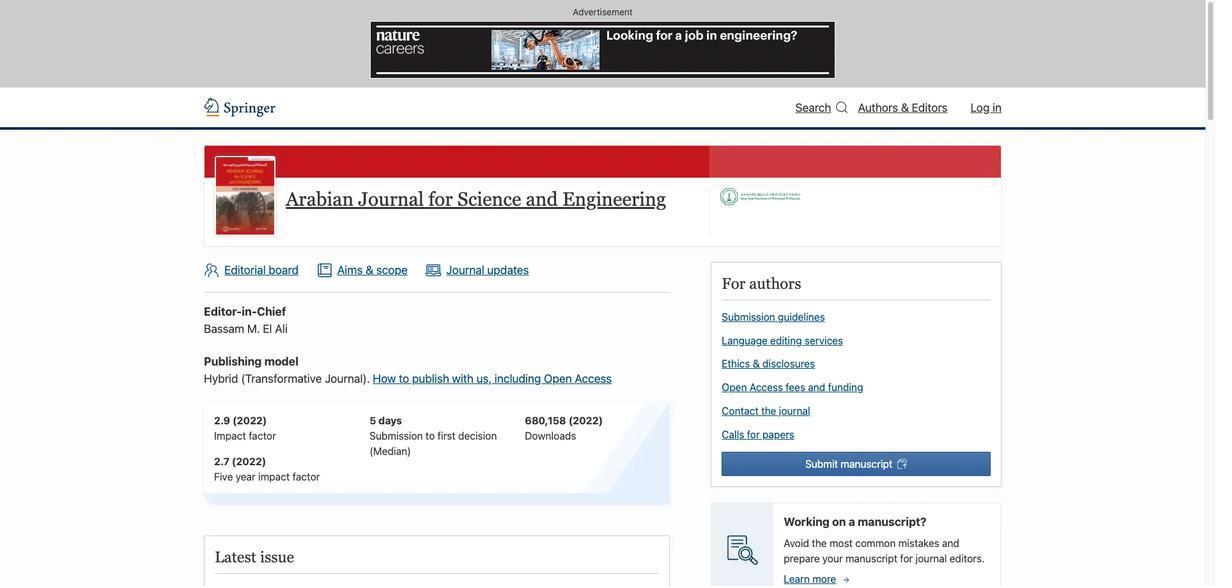 Task type: describe. For each thing, give the bounding box(es) containing it.
fees
[[786, 382, 806, 393]]

working
[[784, 516, 830, 529]]

impact
[[214, 430, 246, 442]]

factor inside "2.7 (2022) five year impact factor"
[[293, 471, 320, 483]]

language editing services link
[[722, 335, 844, 346]]

ethics
[[722, 358, 750, 370]]

how
[[373, 372, 396, 386]]

issue
[[260, 549, 294, 566]]

(2022) for impact
[[233, 415, 267, 427]]

el
[[263, 322, 272, 336]]

learn
[[784, 573, 810, 585]]

submit manuscript link
[[722, 452, 991, 477]]

contact the journal link
[[722, 405, 811, 417]]

authors & editors
[[858, 101, 948, 114]]

neuer inhalt image
[[721, 188, 801, 205]]

1 horizontal spatial access
[[750, 382, 783, 393]]

access inside publishing model hybrid (transformative journal). how to publish with us, including open access
[[575, 372, 612, 386]]

ethics & disclosures
[[722, 358, 815, 370]]

services
[[805, 335, 844, 346]]

the for contact
[[762, 405, 777, 417]]

1 horizontal spatial open
[[722, 382, 747, 393]]

on
[[833, 516, 846, 529]]

aims & scope
[[337, 264, 408, 277]]

days
[[379, 415, 402, 427]]

1 horizontal spatial and
[[808, 382, 826, 393]]

how to publish with us, including open access link
[[373, 372, 612, 386]]

5 days submission to first decision (median)
[[370, 415, 497, 457]]

most
[[830, 538, 853, 549]]

manuscript inside avoid the most common mistakes and prepare your manuscript for journal editors.
[[846, 553, 898, 564]]

science
[[458, 188, 521, 211]]

for
[[722, 275, 746, 292]]

factor inside 2.9 (2022) impact factor
[[249, 430, 276, 442]]

in-
[[242, 305, 257, 319]]

submission guidelines link
[[722, 311, 825, 323]]

0 vertical spatial and
[[526, 188, 558, 211]]

authors & editors link
[[858, 101, 948, 114]]

papers
[[763, 429, 795, 441]]

including
[[495, 372, 541, 386]]

a
[[849, 516, 856, 529]]

latest issue
[[215, 549, 294, 566]]

and inside avoid the most common mistakes and prepare your manuscript for journal editors.
[[943, 538, 960, 549]]

log in
[[971, 101, 1002, 114]]

ali
[[275, 322, 288, 336]]

submission guidelines
[[722, 311, 825, 323]]

publishing
[[204, 355, 262, 368]]

avoid the most common mistakes and prepare your manuscript for journal editors.
[[784, 538, 985, 564]]

aims & scope link
[[317, 262, 408, 278]]

2.7 (2022) five year impact factor
[[214, 456, 320, 483]]

funding
[[828, 382, 864, 393]]

impact
[[258, 471, 290, 483]]

editor-in-chief bassam m. el ali
[[204, 305, 288, 336]]

0 vertical spatial journal
[[358, 188, 424, 211]]

advertisement region
[[370, 21, 836, 79]]

2.9 (2022) impact factor
[[214, 415, 276, 442]]

common
[[856, 538, 896, 549]]

0 vertical spatial submission
[[722, 311, 776, 323]]

publishing model hybrid (transformative journal). how to publish with us, including open access
[[204, 355, 612, 386]]

updates
[[488, 264, 529, 277]]

us,
[[477, 372, 492, 386]]

more
[[813, 573, 837, 585]]

disclosures
[[763, 358, 815, 370]]

arabian
[[286, 188, 354, 211]]

& for ethics
[[753, 358, 760, 370]]

5
[[370, 415, 376, 427]]

m.
[[247, 322, 260, 336]]

open access fees and funding link
[[722, 382, 864, 393]]

downloads
[[525, 430, 576, 442]]



Task type: vqa. For each thing, say whether or not it's contained in the screenshot.
CONTACT US link
no



Task type: locate. For each thing, give the bounding box(es) containing it.
0 horizontal spatial submission
[[370, 430, 423, 442]]

1 vertical spatial journal
[[447, 264, 485, 277]]

guidelines
[[778, 311, 825, 323]]

with
[[452, 372, 474, 386]]

decision
[[458, 430, 497, 442]]

engineering
[[563, 188, 666, 211]]

0 horizontal spatial access
[[575, 372, 612, 386]]

0 vertical spatial to
[[399, 372, 409, 386]]

(2022) inside "2.7 (2022) five year impact factor"
[[232, 456, 266, 468]]

1 horizontal spatial factor
[[293, 471, 320, 483]]

0 vertical spatial manuscript
[[841, 458, 893, 470]]

submission inside 5 days submission to first decision (median)
[[370, 430, 423, 442]]

1 horizontal spatial journal
[[916, 553, 947, 564]]

avoid
[[784, 538, 810, 549]]

factor
[[249, 430, 276, 442], [293, 471, 320, 483]]

learn more link
[[784, 571, 852, 586]]

journal
[[779, 405, 811, 417], [916, 553, 947, 564]]

hybrid
[[204, 372, 238, 386]]

editor-
[[204, 305, 242, 319]]

& inside aims & scope link
[[366, 264, 374, 277]]

0 vertical spatial &
[[901, 101, 909, 114]]

editorial
[[224, 264, 266, 277]]

(median)
[[370, 446, 411, 457]]

log
[[971, 101, 990, 114]]

model
[[265, 355, 299, 368]]

calls for papers
[[722, 429, 795, 441]]

(2022) for five
[[232, 456, 266, 468]]

& for aims
[[366, 264, 374, 277]]

board
[[269, 264, 299, 277]]

manuscript?
[[858, 516, 927, 529]]

editorial board
[[224, 264, 299, 277]]

submission
[[722, 311, 776, 323], [370, 430, 423, 442]]

1 vertical spatial for
[[747, 429, 760, 441]]

2 horizontal spatial &
[[901, 101, 909, 114]]

& right aims at the left top of page
[[366, 264, 374, 277]]

(2022) for downloads
[[569, 415, 603, 427]]

1 vertical spatial &
[[366, 264, 374, 277]]

0 horizontal spatial the
[[762, 405, 777, 417]]

0 horizontal spatial journal
[[358, 188, 424, 211]]

journal updates link
[[426, 262, 529, 278]]

2.9
[[214, 415, 230, 427]]

1 vertical spatial and
[[808, 382, 826, 393]]

manuscript inside submit manuscript "link"
[[841, 458, 893, 470]]

manuscript down common
[[846, 553, 898, 564]]

for
[[429, 188, 453, 211], [747, 429, 760, 441], [901, 553, 913, 564]]

calls for papers link
[[722, 429, 795, 441]]

0 horizontal spatial &
[[366, 264, 374, 277]]

submit
[[806, 458, 838, 470]]

and right science
[[526, 188, 558, 211]]

0 horizontal spatial factor
[[249, 430, 276, 442]]

2.7
[[214, 456, 230, 468]]

(2022) up year
[[232, 456, 266, 468]]

manuscript
[[841, 458, 893, 470], [846, 553, 898, 564]]

0 horizontal spatial for
[[429, 188, 453, 211]]

0 vertical spatial journal
[[779, 405, 811, 417]]

(2022) up impact
[[233, 415, 267, 427]]

year
[[236, 471, 256, 483]]

0 horizontal spatial and
[[526, 188, 558, 211]]

2 horizontal spatial for
[[901, 553, 913, 564]]

authors
[[858, 101, 899, 114]]

to inside publishing model hybrid (transformative journal). how to publish with us, including open access
[[399, 372, 409, 386]]

0 horizontal spatial journal
[[779, 405, 811, 417]]

latest
[[215, 549, 257, 566]]

bassam
[[204, 322, 244, 336]]

calls
[[722, 429, 745, 441]]

and up editors.
[[943, 538, 960, 549]]

1 horizontal spatial for
[[747, 429, 760, 441]]

first
[[438, 430, 456, 442]]

to
[[399, 372, 409, 386], [426, 430, 435, 442]]

arabian journal for science and engineering link
[[286, 188, 666, 211]]

(2022)
[[233, 415, 267, 427], [569, 415, 603, 427], [232, 456, 266, 468]]

language editing services
[[722, 335, 844, 346]]

journal).
[[325, 372, 370, 386]]

2 vertical spatial &
[[753, 358, 760, 370]]

the for avoid
[[812, 538, 827, 549]]

manuscript right submit
[[841, 458, 893, 470]]

1 horizontal spatial journal
[[447, 264, 485, 277]]

&
[[901, 101, 909, 114], [366, 264, 374, 277], [753, 358, 760, 370]]

your
[[823, 553, 843, 564]]

1 vertical spatial journal
[[916, 553, 947, 564]]

for right calls
[[747, 429, 760, 441]]

aims
[[337, 264, 363, 277]]

editorial board link
[[204, 262, 299, 278]]

2 horizontal spatial and
[[943, 538, 960, 549]]

submit manuscript
[[806, 458, 893, 470]]

for left science
[[429, 188, 453, 211]]

for authors
[[722, 275, 802, 292]]

1 horizontal spatial submission
[[722, 311, 776, 323]]

in
[[993, 101, 1002, 114]]

(2022) up downloads
[[569, 415, 603, 427]]

1 vertical spatial manuscript
[[846, 553, 898, 564]]

open right including
[[544, 372, 572, 386]]

access up 680,158 (2022) downloads
[[575, 372, 612, 386]]

authors
[[750, 275, 802, 292]]

open
[[544, 372, 572, 386], [722, 382, 747, 393]]

five
[[214, 471, 233, 483]]

and right fees
[[808, 382, 826, 393]]

editing
[[771, 335, 802, 346]]

factor right impact
[[249, 430, 276, 442]]

contact the journal
[[722, 405, 811, 417]]

arabian journal for science and engineering
[[286, 188, 666, 211]]

0 vertical spatial factor
[[249, 430, 276, 442]]

contact
[[722, 405, 759, 417]]

factor right the impact
[[293, 471, 320, 483]]

the up your
[[812, 538, 827, 549]]

journal
[[358, 188, 424, 211], [447, 264, 485, 277]]

springer image
[[204, 98, 276, 117]]

1 vertical spatial to
[[426, 430, 435, 442]]

the inside avoid the most common mistakes and prepare your manuscript for journal editors.
[[812, 538, 827, 549]]

1 horizontal spatial &
[[753, 358, 760, 370]]

submission up 'language'
[[722, 311, 776, 323]]

1 horizontal spatial the
[[812, 538, 827, 549]]

scope
[[377, 264, 408, 277]]

1 vertical spatial factor
[[293, 471, 320, 483]]

0 vertical spatial for
[[429, 188, 453, 211]]

search link
[[796, 99, 848, 116]]

editors
[[912, 101, 948, 114]]

& right ethics
[[753, 358, 760, 370]]

the
[[762, 405, 777, 417], [812, 538, 827, 549]]

language
[[722, 335, 768, 346]]

access up contact the journal link
[[750, 382, 783, 393]]

open inside publishing model hybrid (transformative journal). how to publish with us, including open access
[[544, 372, 572, 386]]

to left first
[[426, 430, 435, 442]]

access
[[575, 372, 612, 386], [750, 382, 783, 393]]

1 horizontal spatial to
[[426, 430, 435, 442]]

680,158
[[525, 415, 566, 427]]

ethics & disclosures link
[[722, 358, 815, 370]]

search
[[796, 101, 832, 114]]

journal updates
[[447, 264, 529, 277]]

log in link
[[971, 101, 1002, 114]]

open down ethics
[[722, 382, 747, 393]]

(2022) inside 680,158 (2022) downloads
[[569, 415, 603, 427]]

(transformative
[[241, 372, 322, 386]]

1 vertical spatial the
[[812, 538, 827, 549]]

journal inside avoid the most common mistakes and prepare your manuscript for journal editors.
[[916, 553, 947, 564]]

the up papers
[[762, 405, 777, 417]]

prepare
[[784, 553, 820, 564]]

680,158 (2022) downloads
[[525, 415, 603, 442]]

advertisement
[[573, 6, 633, 17]]

for down mistakes
[[901, 553, 913, 564]]

0 vertical spatial the
[[762, 405, 777, 417]]

learn more
[[784, 573, 837, 585]]

& for authors
[[901, 101, 909, 114]]

chief
[[257, 305, 286, 319]]

(2022) inside 2.9 (2022) impact factor
[[233, 415, 267, 427]]

open access fees and funding
[[722, 382, 864, 393]]

to inside 5 days submission to first decision (median)
[[426, 430, 435, 442]]

0 horizontal spatial open
[[544, 372, 572, 386]]

working on a manuscript?
[[784, 516, 927, 529]]

& left the "editors"
[[901, 101, 909, 114]]

0 horizontal spatial to
[[399, 372, 409, 386]]

1 vertical spatial submission
[[370, 430, 423, 442]]

2 vertical spatial and
[[943, 538, 960, 549]]

submission down days
[[370, 430, 423, 442]]

journal down mistakes
[[916, 553, 947, 564]]

mistakes
[[899, 538, 940, 549]]

to right how
[[399, 372, 409, 386]]

2 vertical spatial for
[[901, 553, 913, 564]]

for inside avoid the most common mistakes and prepare your manuscript for journal editors.
[[901, 553, 913, 564]]

journal down fees
[[779, 405, 811, 417]]



